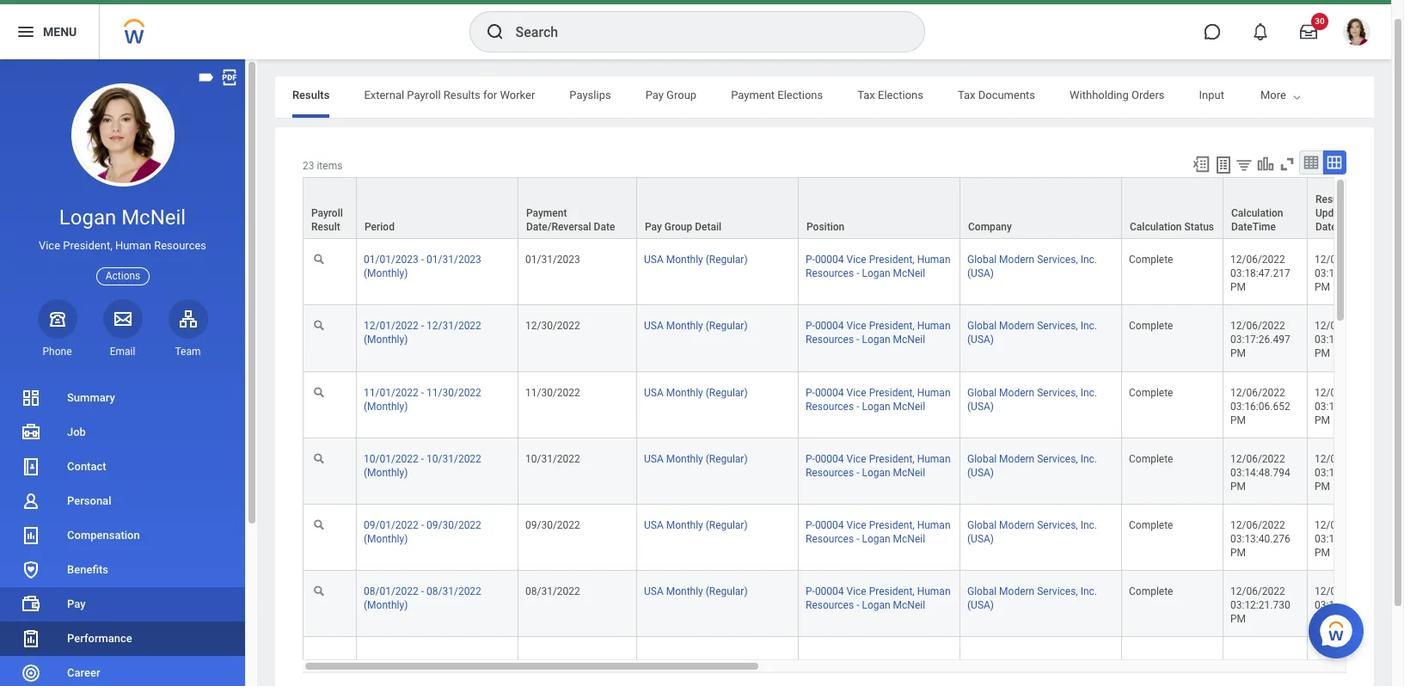 Task type: describe. For each thing, give the bounding box(es) containing it.
pay group
[[646, 89, 697, 102]]

p-00004 vice president, human resources - logan mcneil for 12/30/2022
[[806, 320, 951, 346]]

9 cell from the left
[[1308, 638, 1393, 686]]

group for pay group detail
[[665, 221, 693, 233]]

compensation link
[[0, 519, 245, 553]]

president, for 01/31/2023
[[869, 254, 915, 266]]

payment date/reversal date
[[526, 207, 615, 233]]

1 results from the left
[[292, 89, 330, 102]]

2 results from the left
[[444, 89, 481, 102]]

3 cell from the left
[[519, 638, 637, 686]]

complete element for 12/06/2022 03:16:06.652 pm
[[1130, 383, 1174, 399]]

11/01/2022
[[364, 387, 419, 399]]

1 cell from the left
[[303, 638, 357, 686]]

- inside 11/01/2022 - 11/30/2022 (monthly)
[[421, 387, 424, 399]]

result inside result updated datetime
[[1316, 194, 1345, 206]]

team
[[175, 346, 201, 358]]

global for 12/06/2022 03:14:48.794 pm
[[968, 453, 997, 465]]

global for 12/06/2022 03:13:40.276 pm
[[968, 520, 997, 532]]

global modern services, inc. (usa) link for 03:16:06.652
[[968, 383, 1098, 413]]

resources inside navigation pane region
[[154, 239, 207, 252]]

30 button
[[1290, 13, 1329, 51]]

00004 for 01/31/2023
[[815, 254, 844, 266]]

job link
[[0, 415, 245, 450]]

external payroll results for worker
[[364, 89, 535, 102]]

1 03:14:48.794 from the left
[[1231, 467, 1291, 479]]

p-00004 vice president, human resources - logan mcneil link for 11/30/2022
[[806, 383, 951, 413]]

7 cell from the left
[[1123, 638, 1224, 686]]

1 12/06/2022 03:14:48.794 pm from the left
[[1231, 453, 1294, 493]]

monthly for 10/31/2022
[[666, 453, 704, 465]]

2 12/06/2022 03:13:40.276 pm from the left
[[1315, 520, 1378, 559]]

2 12/06/2022 03:16:06.652 pm from the left
[[1315, 387, 1378, 426]]

expand/collapse chart image
[[1257, 155, 1276, 174]]

period
[[365, 221, 395, 233]]

08/01/2022 - 08/31/2022 (monthly)
[[364, 586, 482, 612]]

updated
[[1316, 207, 1355, 219]]

1 03:17:26.497 from the left
[[1231, 334, 1291, 346]]

view team image
[[178, 309, 198, 329]]

(monthly) for 08/01/2022 - 08/31/2022 (monthly)
[[364, 600, 408, 612]]

calculation datetime
[[1232, 207, 1284, 233]]

personal link
[[0, 484, 245, 519]]

global for 12/06/2022 03:12:21.730 pm
[[968, 586, 997, 598]]

expand table image
[[1327, 154, 1344, 171]]

benefits
[[67, 563, 108, 576]]

12/01/2022 - 12/31/2022 (monthly)
[[364, 320, 482, 346]]

1 12/06/2022 03:13:40.276 pm from the left
[[1231, 520, 1294, 559]]

vice for 08/31/2022
[[847, 586, 867, 598]]

2 cell from the left
[[357, 638, 519, 686]]

elections for tax elections
[[878, 89, 924, 102]]

global for 12/06/2022 03:17:26.497 pm
[[968, 320, 997, 332]]

resources for 01/31/2023
[[806, 268, 854, 280]]

5 cell from the left
[[799, 638, 961, 686]]

payroll result column header
[[303, 177, 357, 240]]

4 cell from the left
[[637, 638, 799, 686]]

global modern services, inc. (usa) for 03:12:21.730
[[968, 586, 1098, 612]]

menu
[[43, 25, 77, 38]]

elections for payment elections
[[778, 89, 823, 102]]

benefits link
[[0, 553, 245, 588]]

inc. for 12/06/2022 03:18:47.217 pm
[[1081, 254, 1098, 266]]

global modern services, inc. (usa) for 03:13:40.276
[[968, 520, 1098, 545]]

global modern services, inc. (usa) for 03:16:06.652
[[968, 387, 1098, 413]]

calculation for status
[[1130, 221, 1182, 233]]

costing
[[1367, 89, 1405, 102]]

2 01/31/2023 from the left
[[526, 254, 581, 266]]

(usa) for 03:14:48.794
[[968, 467, 994, 479]]

period button
[[357, 178, 518, 238]]

menu button
[[0, 4, 99, 59]]

calculation datetime button
[[1224, 178, 1308, 238]]

row containing 01/01/2023 - 01/31/2023 (monthly)
[[303, 239, 1405, 306]]

position column header
[[799, 177, 961, 240]]

- inside 12/01/2022 - 12/31/2022 (monthly)
[[421, 320, 424, 332]]

email logan mcneil element
[[103, 345, 142, 359]]

phone button
[[37, 299, 77, 359]]

6 cell from the left
[[961, 638, 1123, 686]]

23 items
[[303, 160, 343, 172]]

withholding
[[1070, 89, 1129, 102]]

calculation status button
[[1123, 178, 1223, 238]]

pay group detail button
[[637, 178, 798, 238]]

2 12/06/2022 03:17:26.497 pm from the left
[[1315, 320, 1378, 360]]

datetime inside calculation datetime
[[1232, 221, 1277, 233]]

tax for tax elections
[[858, 89, 876, 102]]

(usa) for 03:12:21.730
[[968, 600, 994, 612]]

external
[[364, 89, 404, 102]]

modern for 12/06/2022 03:18:47.217 pm
[[1000, 254, 1035, 266]]

payroll result button
[[304, 178, 356, 238]]

pay for pay group detail
[[645, 221, 662, 233]]

summary link
[[0, 381, 245, 415]]

2 09/30/2022 from the left
[[526, 520, 581, 532]]

mcneil for 10/31/2022
[[893, 467, 926, 479]]

p-00004 vice president, human resources - logan mcneil for 11/30/2022
[[806, 387, 951, 413]]

1 12/06/2022 03:16:06.652 pm from the left
[[1231, 387, 1294, 426]]

1 12/06/2022 03:17:26.497 pm from the left
[[1231, 320, 1294, 360]]

01/01/2023 - 01/31/2023 (monthly)
[[364, 254, 482, 280]]

09/01/2022 - 09/30/2022 (monthly)
[[364, 520, 482, 545]]

menu banner
[[0, 0, 1392, 59]]

(regular) for 09/30/2022
[[706, 520, 748, 532]]

01/01/2023 - 01/31/2023 (monthly) link
[[364, 250, 482, 280]]

1 12/06/2022 03:12:21.730 pm from the left
[[1231, 586, 1294, 626]]

(monthly) for 12/01/2022 - 12/31/2022 (monthly)
[[364, 334, 408, 346]]

09/30/2022 inside 09/01/2022 - 09/30/2022 (monthly)
[[427, 520, 482, 532]]

president, for 10/31/2022
[[869, 453, 915, 465]]

8 row from the top
[[303, 638, 1405, 686]]

global modern services, inc. (usa) link for 03:17:26.497
[[968, 317, 1098, 346]]

position
[[807, 221, 845, 233]]

calculation status
[[1130, 221, 1215, 233]]

12/31/2022
[[427, 320, 482, 332]]

p-00004 vice president, human resources - logan mcneil link for 10/31/2022
[[806, 450, 951, 479]]

email
[[110, 346, 135, 358]]

monthly for 12/30/2022
[[666, 320, 704, 332]]

company column header
[[961, 177, 1123, 240]]

10/31/2022 inside 10/01/2022 - 10/31/2022 (monthly)
[[427, 453, 482, 465]]

2 08/31/2022 from the left
[[526, 586, 581, 598]]

documents
[[979, 89, 1036, 102]]

for
[[483, 89, 497, 102]]

performance
[[67, 632, 132, 645]]

worker
[[500, 89, 535, 102]]

mcneil for 12/30/2022
[[893, 334, 926, 346]]

notifications large image
[[1253, 23, 1270, 40]]

(monthly) for 10/01/2022 - 10/31/2022 (monthly)
[[364, 467, 408, 479]]

payment elections
[[731, 89, 823, 102]]

2 12/06/2022 03:14:48.794 pm from the left
[[1315, 453, 1378, 493]]

logan for 10/31/2022
[[862, 467, 891, 479]]

(regular) for 10/31/2022
[[706, 453, 748, 465]]

08/01/2022
[[364, 586, 419, 598]]

complete for 12/06/2022 03:13:40.276 pm
[[1130, 520, 1174, 532]]

career image
[[21, 663, 41, 684]]

complete for 12/06/2022 03:16:06.652 pm
[[1130, 387, 1174, 399]]

reported
[[1259, 89, 1305, 102]]

logan inside navigation pane region
[[59, 206, 116, 230]]

mcneil for 01/31/2023
[[893, 268, 926, 280]]

usa monthly (regular) link for 12/30/2022
[[644, 317, 748, 332]]

11/01/2022 - 11/30/2022 (monthly) link
[[364, 383, 482, 413]]

navigation pane region
[[0, 59, 258, 686]]

president, for 08/31/2022
[[869, 586, 915, 598]]

position button
[[799, 178, 960, 238]]

23
[[303, 160, 314, 172]]

search image
[[485, 22, 505, 42]]

2 03:14:48.794 from the left
[[1315, 467, 1375, 479]]

global for 12/06/2022 03:16:06.652 pm
[[968, 387, 997, 399]]

2 03:12:21.730 from the left
[[1315, 600, 1375, 612]]

1 03:13:40.276 from the left
[[1231, 533, 1291, 545]]

mcneil for 09/30/2022
[[893, 533, 926, 545]]

actions
[[106, 270, 140, 282]]

select to filter grid data image
[[1235, 156, 1254, 174]]

reported time
[[1259, 89, 1333, 102]]

2 10/31/2022 from the left
[[526, 453, 581, 465]]

0 vertical spatial payroll
[[407, 89, 441, 102]]

global modern services, inc. (usa) link for 03:12:21.730
[[968, 583, 1098, 612]]

(regular) for 12/30/2022
[[706, 320, 748, 332]]

compensation
[[67, 529, 140, 542]]

- inside the 01/01/2023 - 01/31/2023 (monthly)
[[421, 254, 424, 266]]

inc. for 12/06/2022 03:12:21.730 pm
[[1081, 586, 1098, 598]]

performance image
[[21, 629, 41, 649]]

usa monthly (regular) link for 08/31/2022
[[644, 583, 748, 598]]

00004 for 08/31/2022
[[815, 586, 844, 598]]

- inside 10/01/2022 - 10/31/2022 (monthly)
[[421, 453, 424, 465]]

complete for 12/06/2022 03:18:47.217 pm
[[1130, 254, 1174, 266]]

result updated datetime button
[[1308, 178, 1392, 238]]

status
[[1185, 221, 1215, 233]]

usa for 01/31/2023
[[644, 254, 664, 266]]

2 datetime from the left
[[1316, 221, 1361, 233]]

mail image
[[112, 309, 133, 329]]

row containing 09/01/2022 - 09/30/2022 (monthly)
[[303, 505, 1405, 571]]

president, inside navigation pane region
[[63, 239, 112, 252]]

global modern services, inc. (usa) link for 03:18:47.217
[[968, 250, 1098, 280]]

human for 10/31/2022
[[918, 453, 951, 465]]

08/01/2022 - 08/31/2022 (monthly) link
[[364, 583, 482, 612]]

(usa) for 03:17:26.497
[[968, 334, 994, 346]]

usa monthly (regular) for 09/30/2022
[[644, 520, 748, 532]]

more
[[1261, 89, 1287, 102]]

services, for 12/06/2022 03:14:48.794 pm
[[1038, 453, 1079, 465]]

justify image
[[15, 22, 36, 42]]

logan mcneil
[[59, 206, 186, 230]]

p-00004 vice president, human resources - logan mcneil for 01/31/2023
[[806, 254, 951, 280]]

human for 11/30/2022
[[918, 387, 951, 399]]

resources for 08/31/2022
[[806, 600, 854, 612]]

08/31/2022 inside 08/01/2022 - 08/31/2022 (monthly)
[[427, 586, 482, 598]]

10/01/2022 - 10/31/2022 (monthly)
[[364, 453, 482, 479]]

2 03:13:40.276 from the left
[[1315, 533, 1375, 545]]

vice for 01/31/2023
[[847, 254, 867, 266]]

11/30/2022 inside 11/01/2022 - 11/30/2022 (monthly)
[[427, 387, 482, 399]]

career link
[[0, 656, 245, 686]]

tag image
[[197, 68, 216, 87]]

global modern services, inc. (usa) for 03:17:26.497
[[968, 320, 1098, 346]]

result updated datetime
[[1316, 194, 1361, 233]]

phone
[[43, 346, 72, 358]]

4 complete from the top
[[1130, 453, 1174, 465]]

11/01/2022 - 11/30/2022 (monthly)
[[364, 387, 482, 413]]

pay group detail
[[645, 221, 722, 233]]

complete element for 12/06/2022 03:17:26.497 pm
[[1130, 317, 1174, 332]]

inc. for 12/06/2022 03:14:48.794 pm
[[1081, 453, 1098, 465]]

tax elections
[[858, 89, 924, 102]]

vice president, human resources
[[39, 239, 207, 252]]

logan for 12/30/2022
[[862, 334, 891, 346]]

inc. for 12/06/2022 03:13:40.276 pm
[[1081, 520, 1098, 532]]



Task type: locate. For each thing, give the bounding box(es) containing it.
tax documents
[[958, 89, 1036, 102]]

5 p- from the top
[[806, 520, 815, 532]]

09/01/2022
[[364, 520, 419, 532]]

1 global modern services, inc. (usa) link from the top
[[968, 250, 1098, 280]]

10/01/2022 - 10/31/2022 (monthly) link
[[364, 450, 482, 479]]

0 horizontal spatial 03:16:06.652
[[1231, 401, 1291, 413]]

fullscreen image
[[1278, 155, 1297, 174]]

services, for 12/06/2022 03:13:40.276 pm
[[1038, 520, 1079, 532]]

payroll right external on the left top
[[407, 89, 441, 102]]

0 horizontal spatial results
[[292, 89, 330, 102]]

0 horizontal spatial 12/06/2022 03:12:21.730 pm
[[1231, 586, 1294, 626]]

mcneil for 11/30/2022
[[893, 401, 926, 413]]

3 services, from the top
[[1038, 387, 1079, 399]]

human for 12/30/2022
[[918, 320, 951, 332]]

12/06/2022 03:14:48.794 pm
[[1231, 453, 1294, 493], [1315, 453, 1378, 493]]

calculation down expand/collapse chart image
[[1232, 207, 1284, 219]]

p-00004 vice president, human resources - logan mcneil link for 01/31/2023
[[806, 250, 951, 280]]

5 (regular) from the top
[[706, 520, 748, 532]]

1 horizontal spatial 03:13:40.276
[[1315, 533, 1375, 545]]

p-00004 vice president, human resources - logan mcneil for 09/30/2022
[[806, 520, 951, 545]]

monthly for 11/30/2022
[[666, 387, 704, 399]]

1 complete from the top
[[1130, 254, 1174, 266]]

pay
[[646, 89, 664, 102], [645, 221, 662, 233], [67, 598, 86, 611]]

vice for 12/30/2022
[[847, 320, 867, 332]]

3 inc. from the top
[[1081, 387, 1098, 399]]

1 10/31/2022 from the left
[[427, 453, 482, 465]]

group down search workday search box
[[667, 89, 697, 102]]

tax for tax documents
[[958, 89, 976, 102]]

2 vertical spatial pay
[[67, 598, 86, 611]]

p-00004 vice president, human resources - logan mcneil link for 08/31/2022
[[806, 583, 951, 612]]

job
[[67, 426, 86, 439]]

1 inc. from the top
[[1081, 254, 1098, 266]]

4 global from the top
[[968, 453, 997, 465]]

inc. for 12/06/2022 03:17:26.497 pm
[[1081, 320, 1098, 332]]

period column header
[[357, 177, 519, 240]]

5 p-00004 vice president, human resources - logan mcneil from the top
[[806, 520, 951, 545]]

1 p-00004 vice president, human resources - logan mcneil link from the top
[[806, 250, 951, 280]]

(monthly) for 11/01/2022 - 11/30/2022 (monthly)
[[364, 401, 408, 413]]

pay right payslips
[[646, 89, 664, 102]]

1 vertical spatial group
[[665, 221, 693, 233]]

services, for 12/06/2022 03:18:47.217 pm
[[1038, 254, 1079, 266]]

03:14:48.794
[[1231, 467, 1291, 479], [1315, 467, 1375, 479]]

3 complete from the top
[[1130, 387, 1174, 399]]

payment inside payment date/reversal date
[[526, 207, 567, 219]]

(regular) for 08/31/2022
[[706, 586, 748, 598]]

6 global modern services, inc. (usa) link from the top
[[968, 583, 1098, 612]]

modern for 12/06/2022 03:12:21.730 pm
[[1000, 586, 1035, 598]]

01/01/2023
[[364, 254, 419, 266]]

4 monthly from the top
[[666, 453, 704, 465]]

inc.
[[1081, 254, 1098, 266], [1081, 320, 1098, 332], [1081, 387, 1098, 399], [1081, 453, 1098, 465], [1081, 520, 1098, 532], [1081, 586, 1098, 598]]

4 (monthly) from the top
[[364, 467, 408, 479]]

phone image
[[45, 309, 69, 329]]

global modern services, inc. (usa) link
[[968, 250, 1098, 280], [968, 317, 1098, 346], [968, 383, 1098, 413], [968, 450, 1098, 479], [968, 516, 1098, 545], [968, 583, 1098, 612]]

2 services, from the top
[[1038, 320, 1079, 332]]

contact image
[[21, 457, 41, 477]]

(monthly) for 09/01/2022 - 09/30/2022 (monthly)
[[364, 533, 408, 545]]

row containing 12/01/2022 - 12/31/2022 (monthly)
[[303, 306, 1405, 372]]

row containing result updated datetime
[[303, 177, 1405, 240]]

team link
[[168, 299, 208, 359]]

company
[[969, 221, 1012, 233]]

1 horizontal spatial 12/06/2022 03:16:06.652 pm
[[1315, 387, 1378, 426]]

team logan mcneil element
[[168, 345, 208, 359]]

1 (usa) from the top
[[968, 268, 994, 280]]

resources for 09/30/2022
[[806, 533, 854, 545]]

result
[[1316, 194, 1345, 206], [311, 221, 341, 233]]

2 modern from the top
[[1000, 320, 1035, 332]]

4 usa monthly (regular) from the top
[[644, 453, 748, 465]]

usa for 09/30/2022
[[644, 520, 664, 532]]

1 horizontal spatial 12/06/2022 03:17:26.497 pm
[[1315, 320, 1378, 360]]

1 horizontal spatial 03:12:21.730
[[1315, 600, 1375, 612]]

(monthly) inside the 01/01/2023 - 01/31/2023 (monthly)
[[364, 268, 408, 280]]

input
[[1200, 89, 1225, 102]]

global modern services, inc. (usa) for 03:18:47.217
[[968, 254, 1098, 280]]

pay image
[[21, 594, 41, 615]]

1 horizontal spatial 09/30/2022
[[526, 520, 581, 532]]

1 usa monthly (regular) from the top
[[644, 254, 748, 266]]

(monthly) down '01/01/2023'
[[364, 268, 408, 280]]

4 services, from the top
[[1038, 453, 1079, 465]]

p- for 08/31/2022
[[806, 586, 815, 598]]

11/30/2022 right 11/01/2022
[[427, 387, 482, 399]]

pay inside pay 'link'
[[67, 598, 86, 611]]

vice for 11/30/2022
[[847, 387, 867, 399]]

0 horizontal spatial 10/31/2022
[[427, 453, 482, 465]]

- inside 08/01/2022 - 08/31/2022 (monthly)
[[421, 586, 424, 598]]

0 horizontal spatial 09/30/2022
[[427, 520, 482, 532]]

payment
[[731, 89, 775, 102], [526, 207, 567, 219]]

01/31/2023 down the date/reversal
[[526, 254, 581, 266]]

1 global from the top
[[968, 254, 997, 266]]

4 (usa) from the top
[[968, 467, 994, 479]]

row containing 08/01/2022 - 08/31/2022 (monthly)
[[303, 571, 1405, 638]]

usa for 12/30/2022
[[644, 320, 664, 332]]

6 complete from the top
[[1130, 586, 1174, 598]]

monthly for 08/31/2022
[[666, 586, 704, 598]]

1 horizontal spatial results
[[444, 89, 481, 102]]

list
[[0, 381, 245, 686]]

00004 for 09/30/2022
[[815, 520, 844, 532]]

3 complete element from the top
[[1130, 383, 1174, 399]]

0 horizontal spatial 03:17:26.497
[[1231, 334, 1291, 346]]

(monthly) inside 10/01/2022 - 10/31/2022 (monthly)
[[364, 467, 408, 479]]

2 p- from the top
[[806, 320, 815, 332]]

11/30/2022 down "12/30/2022"
[[526, 387, 581, 399]]

mcneil for 08/31/2022
[[893, 600, 926, 612]]

modern for 12/06/2022 03:17:26.497 pm
[[1000, 320, 1035, 332]]

usa monthly (regular) link
[[644, 250, 748, 266], [644, 317, 748, 332], [644, 383, 748, 399], [644, 450, 748, 465], [644, 516, 748, 532], [644, 583, 748, 598]]

6 modern from the top
[[1000, 586, 1035, 598]]

0 horizontal spatial 03:18:47.217
[[1231, 268, 1291, 280]]

toolbar
[[1185, 151, 1347, 177]]

0 horizontal spatial calculation
[[1130, 221, 1182, 233]]

01/31/2023
[[427, 254, 482, 266], [526, 254, 581, 266]]

cell
[[303, 638, 357, 686], [357, 638, 519, 686], [519, 638, 637, 686], [637, 638, 799, 686], [799, 638, 961, 686], [961, 638, 1123, 686], [1123, 638, 1224, 686], [1224, 638, 1308, 686], [1308, 638, 1393, 686]]

30
[[1316, 16, 1325, 26]]

contact link
[[0, 450, 245, 484]]

00004
[[815, 254, 844, 266], [815, 320, 844, 332], [815, 387, 844, 399], [815, 453, 844, 465], [815, 520, 844, 532], [815, 586, 844, 598]]

(monthly) inside 09/01/2022 - 09/30/2022 (monthly)
[[364, 533, 408, 545]]

profile logan mcneil image
[[1344, 18, 1371, 49]]

usa monthly (regular) link for 10/31/2022
[[644, 450, 748, 465]]

benefits image
[[21, 560, 41, 581]]

2 03:17:26.497 from the left
[[1315, 334, 1375, 346]]

datetime right status
[[1232, 221, 1277, 233]]

3 monthly from the top
[[666, 387, 704, 399]]

payroll down items
[[311, 207, 343, 219]]

vice inside navigation pane region
[[39, 239, 60, 252]]

human for 01/31/2023
[[918, 254, 951, 266]]

4 p-00004 vice president, human resources - logan mcneil link from the top
[[806, 450, 951, 479]]

view printable version (pdf) image
[[220, 68, 239, 87]]

monthly for 01/31/2023
[[666, 254, 704, 266]]

-
[[421, 254, 424, 266], [857, 268, 860, 280], [421, 320, 424, 332], [857, 334, 860, 346], [421, 387, 424, 399], [857, 401, 860, 413], [421, 453, 424, 465], [857, 467, 860, 479], [421, 520, 424, 532], [857, 533, 860, 545], [421, 586, 424, 598], [857, 600, 860, 612]]

resources for 10/31/2022
[[806, 467, 854, 479]]

0 horizontal spatial 12/06/2022 03:18:47.217 pm
[[1231, 254, 1294, 294]]

3 p-00004 vice president, human resources - logan mcneil link from the top
[[806, 383, 951, 413]]

1 horizontal spatial calculation
[[1232, 207, 1284, 219]]

8 cell from the left
[[1224, 638, 1308, 686]]

results
[[292, 89, 330, 102], [444, 89, 481, 102]]

4 inc. from the top
[[1081, 453, 1098, 465]]

career
[[67, 667, 100, 680]]

complete for 12/06/2022 03:17:26.497 pm
[[1130, 320, 1174, 332]]

(monthly) down 08/01/2022
[[364, 600, 408, 612]]

(regular) for 11/30/2022
[[706, 387, 748, 399]]

resources
[[154, 239, 207, 252], [806, 268, 854, 280], [806, 334, 854, 346], [806, 401, 854, 413], [806, 467, 854, 479], [806, 533, 854, 545], [806, 600, 854, 612]]

pay for pay group
[[646, 89, 664, 102]]

00004 for 10/31/2022
[[815, 453, 844, 465]]

09/30/2022
[[427, 520, 482, 532], [526, 520, 581, 532]]

1 horizontal spatial payment
[[731, 89, 775, 102]]

03:18:47.217 down calculation datetime
[[1231, 268, 1291, 280]]

usa monthly (regular) link for 11/30/2022
[[644, 383, 748, 399]]

(usa) for 03:16:06.652
[[968, 401, 994, 413]]

1 horizontal spatial 12/06/2022 03:13:40.276 pm
[[1315, 520, 1378, 559]]

complete element for 12/06/2022 03:13:40.276 pm
[[1130, 516, 1174, 532]]

2 00004 from the top
[[815, 320, 844, 332]]

1 horizontal spatial payroll
[[407, 89, 441, 102]]

row
[[303, 177, 1405, 240], [303, 239, 1405, 306], [303, 306, 1405, 372], [303, 372, 1405, 439], [303, 439, 1405, 505], [303, 505, 1405, 571], [303, 571, 1405, 638], [303, 638, 1405, 686]]

(regular) for 01/31/2023
[[706, 254, 748, 266]]

1 tax from the left
[[858, 89, 876, 102]]

03:18:47.217
[[1231, 268, 1291, 280], [1315, 268, 1375, 280]]

withholding orders
[[1070, 89, 1165, 102]]

5 monthly from the top
[[666, 520, 704, 532]]

2 12/06/2022 03:12:21.730 pm from the left
[[1315, 586, 1378, 626]]

2 usa from the top
[[644, 320, 664, 332]]

orders
[[1132, 89, 1165, 102]]

results left for
[[444, 89, 481, 102]]

services, for 12/06/2022 03:16:06.652 pm
[[1038, 387, 1079, 399]]

1 horizontal spatial result
[[1316, 194, 1345, 206]]

1 horizontal spatial 03:16:06.652
[[1315, 401, 1375, 413]]

12/06/2022 03:18:47.217 pm
[[1231, 254, 1294, 294], [1315, 254, 1378, 294]]

0 horizontal spatial 11/30/2022
[[427, 387, 482, 399]]

human inside navigation pane region
[[115, 239, 151, 252]]

(monthly) for 01/01/2023 - 01/31/2023 (monthly)
[[364, 268, 408, 280]]

12/01/2022 - 12/31/2022 (monthly) link
[[364, 317, 482, 346]]

3 global modern services, inc. (usa) from the top
[[968, 387, 1098, 413]]

1 vertical spatial payroll
[[311, 207, 343, 219]]

1 horizontal spatial datetime
[[1316, 221, 1361, 233]]

4 row from the top
[[303, 372, 1405, 439]]

complete for 12/06/2022 03:12:21.730 pm
[[1130, 586, 1174, 598]]

0 horizontal spatial 01/31/2023
[[427, 254, 482, 266]]

03:16:06.652
[[1231, 401, 1291, 413], [1315, 401, 1375, 413]]

1 horizontal spatial 11/30/2022
[[526, 387, 581, 399]]

4 usa from the top
[[644, 453, 664, 465]]

4 p- from the top
[[806, 453, 815, 465]]

2 usa monthly (regular) link from the top
[[644, 317, 748, 332]]

2 (usa) from the top
[[968, 334, 994, 346]]

1 (monthly) from the top
[[364, 268, 408, 280]]

1 vertical spatial payment
[[526, 207, 567, 219]]

inc. for 12/06/2022 03:16:06.652 pm
[[1081, 387, 1098, 399]]

usa for 10/31/2022
[[644, 453, 664, 465]]

inbox large image
[[1301, 23, 1318, 40]]

contact
[[67, 460, 106, 473]]

(monthly) down 09/01/2022 on the left of page
[[364, 533, 408, 545]]

1 elections from the left
[[778, 89, 823, 102]]

monthly
[[666, 254, 704, 266], [666, 320, 704, 332], [666, 387, 704, 399], [666, 453, 704, 465], [666, 520, 704, 532], [666, 586, 704, 598]]

result inside the payroll result
[[311, 221, 341, 233]]

(monthly) down 11/01/2022
[[364, 401, 408, 413]]

(usa) for 03:13:40.276
[[968, 533, 994, 545]]

01/31/2023 down period column header
[[427, 254, 482, 266]]

payment date/reversal date button
[[519, 178, 637, 238]]

0 vertical spatial payment
[[731, 89, 775, 102]]

0 vertical spatial group
[[667, 89, 697, 102]]

pay inside pay group detail popup button
[[645, 221, 662, 233]]

03:18:47.217 down result updated datetime
[[1315, 268, 1375, 280]]

12/30/2022
[[526, 320, 581, 332]]

2 monthly from the top
[[666, 320, 704, 332]]

row containing 11/01/2022 - 11/30/2022 (monthly)
[[303, 372, 1405, 439]]

pay group detail column header
[[637, 177, 799, 240]]

1 horizontal spatial 03:18:47.217
[[1315, 268, 1375, 280]]

6 p-00004 vice president, human resources - logan mcneil from the top
[[806, 586, 951, 612]]

tab list containing results
[[275, 77, 1405, 118]]

detail
[[695, 221, 722, 233]]

12/06/2022 03:18:47.217 pm down result updated datetime
[[1315, 254, 1378, 294]]

0 horizontal spatial 12/06/2022 03:17:26.497 pm
[[1231, 320, 1294, 360]]

result up updated
[[1316, 194, 1345, 206]]

(monthly) inside 12/01/2022 - 12/31/2022 (monthly)
[[364, 334, 408, 346]]

2 p-00004 vice president, human resources - logan mcneil from the top
[[806, 320, 951, 346]]

group left detail
[[665, 221, 693, 233]]

2 03:16:06.652 from the left
[[1315, 401, 1375, 413]]

phone logan mcneil element
[[37, 345, 77, 359]]

global
[[968, 254, 997, 266], [968, 320, 997, 332], [968, 387, 997, 399], [968, 453, 997, 465], [968, 520, 997, 532], [968, 586, 997, 598]]

list containing summary
[[0, 381, 245, 686]]

1 horizontal spatial 08/31/2022
[[526, 586, 581, 598]]

1 08/31/2022 from the left
[[427, 586, 482, 598]]

logan for 11/30/2022
[[862, 401, 891, 413]]

p-00004 vice president, human resources - logan mcneil for 10/31/2022
[[806, 453, 951, 479]]

export to worksheets image
[[1214, 155, 1234, 175]]

payment for payment elections
[[731, 89, 775, 102]]

(usa)
[[968, 268, 994, 280], [968, 334, 994, 346], [968, 401, 994, 413], [968, 467, 994, 479], [968, 533, 994, 545], [968, 600, 994, 612]]

3 usa monthly (regular) from the top
[[644, 387, 748, 399]]

1 09/30/2022 from the left
[[427, 520, 482, 532]]

0 vertical spatial calculation
[[1232, 207, 1284, 219]]

time
[[1307, 89, 1333, 102]]

result left the "period"
[[311, 221, 341, 233]]

0 horizontal spatial result
[[311, 221, 341, 233]]

1 03:12:21.730 from the left
[[1231, 600, 1291, 612]]

usa
[[644, 254, 664, 266], [644, 320, 664, 332], [644, 387, 664, 399], [644, 453, 664, 465], [644, 520, 664, 532], [644, 586, 664, 598]]

p- for 10/31/2022
[[806, 453, 815, 465]]

usa monthly (regular) for 08/31/2022
[[644, 586, 748, 598]]

0 horizontal spatial 03:12:21.730
[[1231, 600, 1291, 612]]

monthly for 09/30/2022
[[666, 520, 704, 532]]

group
[[667, 89, 697, 102], [665, 221, 693, 233]]

payment down search workday search box
[[731, 89, 775, 102]]

p-00004 vice president, human resources - logan mcneil link
[[806, 250, 951, 280], [806, 317, 951, 346], [806, 383, 951, 413], [806, 450, 951, 479], [806, 516, 951, 545], [806, 583, 951, 612]]

human for 08/31/2022
[[918, 586, 951, 598]]

vice
[[39, 239, 60, 252], [847, 254, 867, 266], [847, 320, 867, 332], [847, 387, 867, 399], [847, 453, 867, 465], [847, 520, 867, 532], [847, 586, 867, 598]]

00004 for 12/30/2022
[[815, 320, 844, 332]]

4 global modern services, inc. (usa) link from the top
[[968, 450, 1098, 479]]

pay list item
[[0, 588, 245, 622]]

2 (regular) from the top
[[706, 320, 748, 332]]

0 horizontal spatial datetime
[[1232, 221, 1277, 233]]

complete
[[1130, 254, 1174, 266], [1130, 320, 1174, 332], [1130, 387, 1174, 399], [1130, 453, 1174, 465], [1130, 520, 1174, 532], [1130, 586, 1174, 598]]

president, for 11/30/2022
[[869, 387, 915, 399]]

1 12/06/2022 03:18:47.217 pm from the left
[[1231, 254, 1294, 294]]

1 horizontal spatial 10/31/2022
[[526, 453, 581, 465]]

pay down the benefits
[[67, 598, 86, 611]]

p-00004 vice president, human resources - logan mcneil for 08/31/2022
[[806, 586, 951, 612]]

group for pay group
[[667, 89, 697, 102]]

row containing 10/01/2022 - 10/31/2022 (monthly)
[[303, 439, 1405, 505]]

summary
[[67, 391, 115, 404]]

1 03:16:06.652 from the left
[[1231, 401, 1291, 413]]

- inside 09/01/2022 - 09/30/2022 (monthly)
[[421, 520, 424, 532]]

0 horizontal spatial 12/06/2022 03:14:48.794 pm
[[1231, 453, 1294, 493]]

2 complete element from the top
[[1130, 317, 1174, 332]]

00004 for 11/30/2022
[[815, 387, 844, 399]]

usa monthly (regular) for 12/30/2022
[[644, 320, 748, 332]]

3 p-00004 vice president, human resources - logan mcneil from the top
[[806, 387, 951, 413]]

calculation
[[1232, 207, 1284, 219], [1130, 221, 1182, 233]]

2 03:18:47.217 from the left
[[1315, 268, 1375, 280]]

payment date/reversal date column header
[[519, 177, 637, 240]]

date
[[594, 221, 615, 233]]

global for 12/06/2022 03:18:47.217 pm
[[968, 254, 997, 266]]

resources for 11/30/2022
[[806, 401, 854, 413]]

1 horizontal spatial tax
[[958, 89, 976, 102]]

p- for 12/30/2022
[[806, 320, 815, 332]]

1 vertical spatial calculation
[[1130, 221, 1182, 233]]

modern for 12/06/2022 03:13:40.276 pm
[[1000, 520, 1035, 532]]

(monthly) inside 11/01/2022 - 11/30/2022 (monthly)
[[364, 401, 408, 413]]

group inside popup button
[[665, 221, 693, 233]]

vice for 10/31/2022
[[847, 453, 867, 465]]

(monthly) down 12/01/2022
[[364, 334, 408, 346]]

0 horizontal spatial elections
[[778, 89, 823, 102]]

compensation image
[[21, 526, 41, 546]]

0 vertical spatial result
[[1316, 194, 1345, 206]]

1 03:18:47.217 from the left
[[1231, 268, 1291, 280]]

5 usa monthly (regular) link from the top
[[644, 516, 748, 532]]

5 inc. from the top
[[1081, 520, 1098, 532]]

payment up the date/reversal
[[526, 207, 567, 219]]

2 (monthly) from the top
[[364, 334, 408, 346]]

3 modern from the top
[[1000, 387, 1035, 399]]

summary image
[[21, 388, 41, 409]]

Search Workday  search field
[[516, 13, 889, 51]]

items
[[317, 160, 343, 172]]

p-00004 vice president, human resources - logan mcneil link for 12/30/2022
[[806, 317, 951, 346]]

0 vertical spatial pay
[[646, 89, 664, 102]]

03:12:21.730
[[1231, 600, 1291, 612], [1315, 600, 1375, 612]]

6 p-00004 vice president, human resources - logan mcneil link from the top
[[806, 583, 951, 612]]

vice for 09/30/2022
[[847, 520, 867, 532]]

6 global from the top
[[968, 586, 997, 598]]

0 horizontal spatial tax
[[858, 89, 876, 102]]

complete element
[[1130, 250, 1174, 266], [1130, 317, 1174, 332], [1130, 383, 1174, 399], [1130, 450, 1174, 465], [1130, 516, 1174, 532], [1130, 583, 1174, 598]]

0 horizontal spatial 03:14:48.794
[[1231, 467, 1291, 479]]

personal
[[67, 495, 111, 508]]

0 horizontal spatial 12/06/2022 03:13:40.276 pm
[[1231, 520, 1294, 559]]

payroll result
[[311, 207, 343, 233]]

12/06/2022
[[1231, 254, 1286, 266], [1315, 254, 1370, 266], [1231, 320, 1286, 332], [1315, 320, 1370, 332], [1231, 387, 1286, 399], [1315, 387, 1370, 399], [1231, 453, 1286, 465], [1315, 453, 1370, 465], [1231, 520, 1286, 532], [1315, 520, 1370, 532], [1231, 586, 1286, 598], [1315, 586, 1370, 598]]

1 horizontal spatial 12/06/2022 03:12:21.730 pm
[[1315, 586, 1378, 626]]

pay right date
[[645, 221, 662, 233]]

5 global from the top
[[968, 520, 997, 532]]

09/01/2022 - 09/30/2022 (monthly) link
[[364, 516, 482, 545]]

export to excel image
[[1192, 155, 1211, 174]]

2 global modern services, inc. (usa) from the top
[[968, 320, 1098, 346]]

3 global modern services, inc. (usa) link from the top
[[968, 383, 1098, 413]]

1 horizontal spatial 12/06/2022 03:18:47.217 pm
[[1315, 254, 1378, 294]]

usa monthly (regular) for 01/31/2023
[[644, 254, 748, 266]]

10/31/2022
[[427, 453, 482, 465], [526, 453, 581, 465]]

1 horizontal spatial elections
[[878, 89, 924, 102]]

2 11/30/2022 from the left
[[526, 387, 581, 399]]

datetime down updated
[[1316, 221, 1361, 233]]

03:13:40.276
[[1231, 533, 1291, 545], [1315, 533, 1375, 545]]

(monthly) inside 08/01/2022 - 08/31/2022 (monthly)
[[364, 600, 408, 612]]

performance link
[[0, 622, 245, 656]]

date/reversal
[[526, 221, 592, 233]]

12/06/2022 03:16:06.652 pm
[[1231, 387, 1294, 426], [1315, 387, 1378, 426]]

5 complete from the top
[[1130, 520, 1174, 532]]

services, for 12/06/2022 03:12:21.730 pm
[[1038, 586, 1079, 598]]

pay link
[[0, 588, 245, 622]]

5 row from the top
[[303, 439, 1405, 505]]

12/01/2022
[[364, 320, 419, 332]]

0 horizontal spatial payroll
[[311, 207, 343, 219]]

usa monthly (regular) link for 09/30/2022
[[644, 516, 748, 532]]

6 (monthly) from the top
[[364, 600, 408, 612]]

0 horizontal spatial payment
[[526, 207, 567, 219]]

0 horizontal spatial 03:13:40.276
[[1231, 533, 1291, 545]]

complete element for 12/06/2022 03:18:47.217 pm
[[1130, 250, 1174, 266]]

email button
[[103, 299, 142, 359]]

2 inc. from the top
[[1081, 320, 1098, 332]]

1 vertical spatial result
[[311, 221, 341, 233]]

4 00004 from the top
[[815, 453, 844, 465]]

tab list
[[275, 77, 1405, 118]]

services,
[[1038, 254, 1079, 266], [1038, 320, 1079, 332], [1038, 387, 1079, 399], [1038, 453, 1079, 465], [1038, 520, 1079, 532], [1038, 586, 1079, 598]]

president,
[[63, 239, 112, 252], [869, 254, 915, 266], [869, 320, 915, 332], [869, 387, 915, 399], [869, 453, 915, 465], [869, 520, 915, 532], [869, 586, 915, 598]]

company button
[[961, 178, 1122, 238]]

usa monthly (regular) link for 01/31/2023
[[644, 250, 748, 266]]

3 (monthly) from the top
[[364, 401, 408, 413]]

payroll inside payroll result popup button
[[311, 207, 343, 219]]

1 global modern services, inc. (usa) from the top
[[968, 254, 1098, 280]]

p- for 01/31/2023
[[806, 254, 815, 266]]

3 00004 from the top
[[815, 387, 844, 399]]

03:17:26.497
[[1231, 334, 1291, 346], [1315, 334, 1375, 346]]

personal image
[[21, 491, 41, 512]]

1 vertical spatial pay
[[645, 221, 662, 233]]

3 (regular) from the top
[[706, 387, 748, 399]]

mcneil inside navigation pane region
[[121, 206, 186, 230]]

5 00004 from the top
[[815, 520, 844, 532]]

tax
[[858, 89, 876, 102], [958, 89, 976, 102]]

job image
[[21, 422, 41, 443]]

logan for 01/31/2023
[[862, 268, 891, 280]]

0 horizontal spatial 08/31/2022
[[427, 586, 482, 598]]

5 usa from the top
[[644, 520, 664, 532]]

5 global modern services, inc. (usa) link from the top
[[968, 516, 1098, 545]]

table image
[[1303, 154, 1321, 171]]

calculation datetime column header
[[1224, 177, 1308, 240]]

0 horizontal spatial 12/06/2022 03:16:06.652 pm
[[1231, 387, 1294, 426]]

global modern services, inc. (usa) link for 03:14:48.794
[[968, 450, 1098, 479]]

(monthly) down 10/01/2022
[[364, 467, 408, 479]]

5 services, from the top
[[1038, 520, 1079, 532]]

1 (regular) from the top
[[706, 254, 748, 266]]

1 horizontal spatial 03:17:26.497
[[1315, 334, 1375, 346]]

1 horizontal spatial 12/06/2022 03:14:48.794 pm
[[1315, 453, 1378, 493]]

calculation left status
[[1130, 221, 1182, 233]]

1 horizontal spatial 01/31/2023
[[526, 254, 581, 266]]

1 horizontal spatial 03:14:48.794
[[1315, 467, 1375, 479]]

2 complete from the top
[[1130, 320, 1174, 332]]

actions button
[[96, 267, 150, 285]]

list inside navigation pane region
[[0, 381, 245, 686]]

calculation status column header
[[1123, 177, 1224, 240]]

4 complete element from the top
[[1130, 450, 1174, 465]]

global modern services, inc. (usa) link for 03:13:40.276
[[968, 516, 1098, 545]]

logan for 08/31/2022
[[862, 600, 891, 612]]

4 usa monthly (regular) link from the top
[[644, 450, 748, 465]]

3 (usa) from the top
[[968, 401, 994, 413]]

12/06/2022 03:18:47.217 pm down calculation datetime
[[1231, 254, 1294, 294]]

complete element for 12/06/2022 03:12:21.730 pm
[[1130, 583, 1174, 598]]

2 12/06/2022 03:18:47.217 pm from the left
[[1315, 254, 1378, 294]]

results up 23
[[292, 89, 330, 102]]

01/31/2023 inside the 01/01/2023 - 01/31/2023 (monthly)
[[427, 254, 482, 266]]

10/01/2022
[[364, 453, 419, 465]]

4 p-00004 vice president, human resources - logan mcneil from the top
[[806, 453, 951, 479]]

payslips
[[570, 89, 611, 102]]

5 (monthly) from the top
[[364, 533, 408, 545]]



Task type: vqa. For each thing, say whether or not it's contained in the screenshot.


